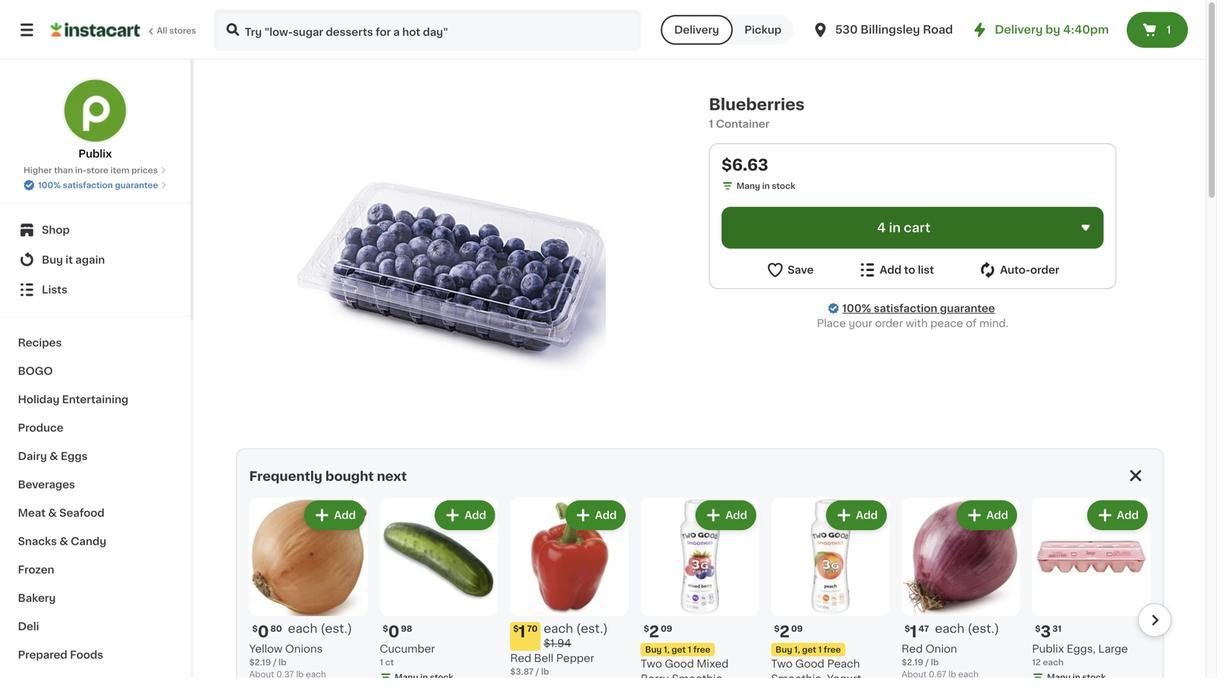Task type: locate. For each thing, give the bounding box(es) containing it.
two for two good mixed berry smoothie
[[641, 659, 663, 669]]

$1.70 each (estimated) original price: $1.94 element
[[511, 622, 629, 651]]

good up berry
[[665, 659, 694, 669]]

$ 1 47 each (est.)
[[905, 623, 1000, 639]]

1 horizontal spatial 2
[[780, 624, 790, 639]]

0 horizontal spatial 1,
[[664, 645, 670, 654]]

deli link
[[9, 612, 181, 641]]

100% up your at the right top of page
[[843, 303, 872, 314]]

2 add button from the left
[[436, 502, 494, 529]]

$ left 47 at bottom right
[[905, 625, 911, 633]]

mind.
[[980, 318, 1009, 329]]

frozen
[[18, 565, 54, 575]]

1 horizontal spatial $2.19
[[902, 658, 924, 666]]

1 get from the left
[[672, 645, 686, 654]]

1 horizontal spatial publix
[[1033, 644, 1065, 654]]

3 $ from the left
[[383, 625, 388, 633]]

lb for 0
[[279, 658, 287, 666]]

add button for red onion
[[959, 502, 1016, 529]]

/ for 0
[[273, 658, 277, 666]]

100% satisfaction guarantee up with in the right top of the page
[[843, 303, 996, 314]]

0 horizontal spatial in
[[763, 182, 770, 190]]

6 $ from the left
[[905, 625, 911, 633]]

add button for cucumber
[[436, 502, 494, 529]]

delivery inside button
[[675, 25, 720, 35]]

buy up smoothie,
[[776, 645, 793, 654]]

1 $ 2 09 from the left
[[644, 624, 673, 639]]

4 add button from the left
[[698, 502, 755, 529]]

1 horizontal spatial 100% satisfaction guarantee
[[843, 303, 996, 314]]

1, for two good mixed berry smoothie
[[664, 645, 670, 654]]

delivery left pickup
[[675, 25, 720, 35]]

2 up smoothie,
[[780, 624, 790, 639]]

two up berry
[[641, 659, 663, 669]]

red
[[902, 644, 923, 654], [511, 653, 532, 663]]

cart
[[904, 221, 931, 234]]

buy left it
[[42, 255, 63, 265]]

yellow
[[249, 644, 283, 654]]

09 up berry
[[661, 625, 673, 633]]

7 $ from the left
[[1036, 625, 1041, 633]]

0 vertical spatial 100% satisfaction guarantee
[[38, 181, 158, 189]]

pickup button
[[733, 15, 794, 45]]

$ inside $ 1 47 each (est.)
[[905, 625, 911, 633]]

(est.) inside $ 1 47 each (est.)
[[968, 623, 1000, 635]]

4 $ from the left
[[514, 625, 519, 633]]

1 vertical spatial order
[[876, 318, 904, 329]]

98
[[401, 625, 413, 633]]

0 horizontal spatial order
[[876, 318, 904, 329]]

3 (est.) from the left
[[968, 623, 1000, 635]]

get for mixed
[[672, 645, 686, 654]]

1 horizontal spatial 1,
[[795, 645, 801, 654]]

1 1, from the left
[[664, 645, 670, 654]]

red inside red onion $2.19 / lb
[[902, 644, 923, 654]]

5 add button from the left
[[828, 502, 886, 529]]

product group containing 3
[[1033, 497, 1151, 678]]

good inside two good mixed berry smoothie
[[665, 659, 694, 669]]

0 vertical spatial guarantee
[[115, 181, 158, 189]]

None search field
[[214, 9, 642, 51]]

3 add button from the left
[[567, 502, 625, 529]]

& right meat
[[48, 508, 57, 518]]

add for two good peach smoothie, yogurt
[[857, 510, 878, 520]]

7 add button from the left
[[1089, 502, 1147, 529]]

1 horizontal spatial two
[[772, 659, 793, 669]]

0 vertical spatial &
[[50, 451, 58, 461]]

5 product group from the left
[[772, 497, 890, 678]]

produce
[[18, 423, 63, 433]]

free up the peach on the bottom of page
[[824, 645, 841, 654]]

order inside auto-order button
[[1031, 265, 1060, 275]]

instacart logo image
[[51, 21, 140, 39]]

(est.) inside $ 0 80 each (est.)
[[321, 623, 352, 635]]

1 add button from the left
[[306, 502, 364, 529]]

2 horizontal spatial buy
[[776, 645, 793, 654]]

1 inside $ 1 47 each (est.)
[[911, 624, 918, 639]]

$ up smoothie,
[[775, 625, 780, 633]]

add button for yellow onions
[[306, 502, 364, 529]]

by
[[1046, 24, 1061, 35]]

each inside $ 1 70 each (est.) $1.94 red bell pepper $3.87 / lb
[[544, 623, 574, 635]]

$ left "31"
[[1036, 625, 1041, 633]]

0 horizontal spatial (est.)
[[321, 623, 352, 635]]

get up two good peach smoothie, yogurt
[[803, 645, 817, 654]]

1 horizontal spatial 0
[[388, 624, 400, 639]]

each
[[288, 623, 318, 635], [544, 623, 574, 635], [936, 623, 965, 635], [1044, 658, 1064, 666]]

lb down yellow
[[279, 658, 287, 666]]

snacks
[[18, 536, 57, 547]]

4:40pm
[[1064, 24, 1110, 35]]

publix link
[[62, 78, 128, 161]]

0 horizontal spatial good
[[665, 659, 694, 669]]

1 horizontal spatial buy
[[646, 645, 662, 654]]

1 vertical spatial in
[[890, 221, 901, 234]]

6 add button from the left
[[959, 502, 1016, 529]]

$ left 80
[[252, 625, 258, 633]]

1 horizontal spatial lb
[[542, 667, 549, 676]]

holiday entertaining link
[[9, 385, 181, 414]]

to
[[905, 265, 916, 275]]

0 vertical spatial satisfaction
[[63, 181, 113, 189]]

good
[[665, 659, 694, 669], [796, 659, 825, 669]]

2 two from the left
[[772, 659, 793, 669]]

each right 12
[[1044, 658, 1064, 666]]

product group
[[249, 497, 368, 678], [380, 497, 499, 678], [511, 497, 629, 678], [641, 497, 760, 678], [772, 497, 890, 678], [902, 497, 1021, 678], [1033, 497, 1151, 678]]

two
[[641, 659, 663, 669], [772, 659, 793, 669]]

2 2 from the left
[[780, 624, 790, 639]]

2 for two good peach smoothie, yogurt
[[780, 624, 790, 639]]

1 horizontal spatial order
[[1031, 265, 1060, 275]]

two up smoothie,
[[772, 659, 793, 669]]

100% satisfaction guarantee
[[38, 181, 158, 189], [843, 303, 996, 314]]

0 horizontal spatial buy 1, get 1 free
[[646, 645, 711, 654]]

0 horizontal spatial delivery
[[675, 25, 720, 35]]

two inside two good peach smoothie, yogurt
[[772, 659, 793, 669]]

2 horizontal spatial /
[[926, 658, 930, 666]]

in inside field
[[890, 221, 901, 234]]

0 vertical spatial order
[[1031, 265, 1060, 275]]

recipes
[[18, 338, 62, 348]]

09 for two good mixed berry smoothie
[[661, 625, 673, 633]]

0 vertical spatial in
[[763, 182, 770, 190]]

buy 1, get 1 free up two good mixed berry smoothie
[[646, 645, 711, 654]]

80
[[271, 625, 282, 633]]

/ down bell
[[536, 667, 540, 676]]

2 up berry
[[650, 624, 660, 639]]

1 vertical spatial publix
[[1033, 644, 1065, 654]]

2 vertical spatial &
[[60, 536, 68, 547]]

1 horizontal spatial satisfaction
[[874, 303, 938, 314]]

1 2 from the left
[[650, 624, 660, 639]]

2 $2.19 from the left
[[902, 658, 924, 666]]

(est.) up onions
[[321, 623, 352, 635]]

1, up berry
[[664, 645, 670, 654]]

1 two from the left
[[641, 659, 663, 669]]

0 horizontal spatial 2
[[650, 624, 660, 639]]

530 billingsley road button
[[812, 9, 954, 51]]

cucumber
[[380, 644, 435, 654]]

(est.)
[[321, 623, 352, 635], [577, 623, 608, 635], [968, 623, 1000, 635]]

$6.63
[[722, 157, 769, 173]]

two inside two good mixed berry smoothie
[[641, 659, 663, 669]]

satisfaction inside button
[[63, 181, 113, 189]]

0 vertical spatial 100%
[[38, 181, 61, 189]]

/ inside yellow onions $2.19 / lb
[[273, 658, 277, 666]]

add button for two good mixed berry smoothie
[[698, 502, 755, 529]]

2 (est.) from the left
[[577, 623, 608, 635]]

red up $3.87
[[511, 653, 532, 663]]

& left "eggs"
[[50, 451, 58, 461]]

produce link
[[9, 414, 181, 442]]

/ inside red onion $2.19 / lb
[[926, 658, 930, 666]]

09 up smoothie,
[[792, 625, 803, 633]]

1 horizontal spatial /
[[536, 667, 540, 676]]

buy for two good mixed berry smoothie
[[646, 645, 662, 654]]

satisfaction
[[63, 181, 113, 189], [874, 303, 938, 314]]

1 horizontal spatial (est.)
[[577, 623, 608, 635]]

good inside two good peach smoothie, yogurt
[[796, 659, 825, 669]]

1 horizontal spatial free
[[824, 645, 841, 654]]

1 buy 1, get 1 free from the left
[[646, 645, 711, 654]]

each inside $ 0 80 each (est.)
[[288, 623, 318, 635]]

satisfaction up place your order with peace of mind.
[[874, 303, 938, 314]]

lb down bell
[[542, 667, 549, 676]]

$2.19 inside red onion $2.19 / lb
[[902, 658, 924, 666]]

add to list button
[[859, 261, 935, 279]]

each up onions
[[288, 623, 318, 635]]

0 horizontal spatial free
[[694, 645, 711, 654]]

$2.19 down yellow
[[249, 658, 271, 666]]

7 product group from the left
[[1033, 497, 1151, 678]]

1 (est.) from the left
[[321, 623, 352, 635]]

shop link
[[9, 215, 181, 245]]

0 horizontal spatial red
[[511, 653, 532, 663]]

each inside publix eggs, large 12 each
[[1044, 658, 1064, 666]]

2 free from the left
[[824, 645, 841, 654]]

1 horizontal spatial 100%
[[843, 303, 872, 314]]

2 good from the left
[[796, 659, 825, 669]]

mixed
[[697, 659, 729, 669]]

1 horizontal spatial in
[[890, 221, 901, 234]]

lb inside yellow onions $2.19 / lb
[[279, 658, 287, 666]]

0 vertical spatial publix
[[79, 149, 112, 159]]

pepper
[[557, 653, 595, 663]]

0 horizontal spatial 0
[[258, 624, 269, 639]]

guarantee down prices at top left
[[115, 181, 158, 189]]

item
[[110, 166, 130, 174]]

$ 2 09 up berry
[[644, 624, 673, 639]]

1 vertical spatial satisfaction
[[874, 303, 938, 314]]

0 horizontal spatial publix
[[79, 149, 112, 159]]

next
[[377, 470, 407, 483]]

Search field
[[215, 10, 640, 49]]

4 in cart
[[878, 221, 931, 234]]

1 horizontal spatial 09
[[792, 625, 803, 633]]

guarantee inside button
[[115, 181, 158, 189]]

in for many
[[763, 182, 770, 190]]

2 horizontal spatial (est.)
[[968, 623, 1000, 635]]

$ up berry
[[644, 625, 650, 633]]

prepared foods
[[18, 650, 103, 660]]

0 horizontal spatial lb
[[279, 658, 287, 666]]

add button for publix eggs, large
[[1089, 502, 1147, 529]]

publix logo image
[[62, 78, 128, 143]]

100% satisfaction guarantee down store
[[38, 181, 158, 189]]

0 horizontal spatial 100%
[[38, 181, 61, 189]]

1, up smoothie,
[[795, 645, 801, 654]]

1 inside button
[[1167, 25, 1172, 35]]

$2.19
[[249, 658, 271, 666], [902, 658, 924, 666]]

good up smoothie,
[[796, 659, 825, 669]]

0 horizontal spatial two
[[641, 659, 663, 669]]

publix
[[79, 149, 112, 159], [1033, 644, 1065, 654]]

1 good from the left
[[665, 659, 694, 669]]

0 horizontal spatial /
[[273, 658, 277, 666]]

two for two good peach smoothie, yogurt
[[772, 659, 793, 669]]

add for yellow onions
[[334, 510, 356, 520]]

2 $ from the left
[[644, 625, 650, 633]]

add for two good mixed berry smoothie
[[726, 510, 748, 520]]

3 product group from the left
[[511, 497, 629, 678]]

billingsley
[[861, 24, 921, 35]]

buy 1, get 1 free up two good peach smoothie, yogurt
[[776, 645, 841, 654]]

publix inside publix eggs, large 12 each
[[1033, 644, 1065, 654]]

lb inside red onion $2.19 / lb
[[932, 658, 939, 666]]

0 left 80
[[258, 624, 269, 639]]

onion
[[926, 644, 958, 654]]

31
[[1053, 625, 1062, 633]]

guarantee up 'of'
[[941, 303, 996, 314]]

free up mixed
[[694, 645, 711, 654]]

$2.19 inside yellow onions $2.19 / lb
[[249, 658, 271, 666]]

many
[[737, 182, 761, 190]]

in right 4
[[890, 221, 901, 234]]

0 horizontal spatial satisfaction
[[63, 181, 113, 189]]

each up $1.94
[[544, 623, 574, 635]]

$ inside $ 0 80 each (est.)
[[252, 625, 258, 633]]

1 horizontal spatial buy 1, get 1 free
[[776, 645, 841, 654]]

100% satisfaction guarantee button
[[23, 176, 167, 191]]

delivery for delivery by 4:40pm
[[995, 24, 1044, 35]]

publix up higher than in-store item prices link
[[79, 149, 112, 159]]

$2.19 for 0
[[249, 658, 271, 666]]

in left stock
[[763, 182, 770, 190]]

0 horizontal spatial guarantee
[[115, 181, 158, 189]]

$ 2 09 for two good mixed berry smoothie
[[644, 624, 673, 639]]

large
[[1099, 644, 1129, 654]]

delivery
[[995, 24, 1044, 35], [675, 25, 720, 35]]

$1.47 each (estimated) element
[[902, 622, 1021, 641]]

/
[[273, 658, 277, 666], [926, 658, 930, 666], [536, 667, 540, 676]]

1 09 from the left
[[661, 625, 673, 633]]

2 horizontal spatial lb
[[932, 658, 939, 666]]

(est.) inside $ 1 70 each (est.) $1.94 red bell pepper $3.87 / lb
[[577, 623, 608, 635]]

bogo
[[18, 366, 53, 376]]

each up onion
[[936, 623, 965, 635]]

1 $2.19 from the left
[[249, 658, 271, 666]]

100% down higher
[[38, 181, 61, 189]]

100% satisfaction guarantee inside button
[[38, 181, 158, 189]]

1 horizontal spatial red
[[902, 644, 923, 654]]

$ left the 98 on the bottom left
[[383, 625, 388, 633]]

prepared foods link
[[9, 641, 181, 669]]

100% satisfaction guarantee link
[[843, 301, 996, 316]]

yellow onions $2.19 / lb
[[249, 644, 323, 666]]

$ 2 09 up smoothie,
[[775, 624, 803, 639]]

beverages
[[18, 479, 75, 490]]

0 horizontal spatial $ 2 09
[[644, 624, 673, 639]]

$ left 70 on the left bottom
[[514, 625, 519, 633]]

free
[[694, 645, 711, 654], [824, 645, 841, 654]]

buy up berry
[[646, 645, 662, 654]]

1 $ from the left
[[252, 625, 258, 633]]

add for red bell pepper
[[595, 510, 617, 520]]

pickup
[[745, 25, 782, 35]]

/ down yellow
[[273, 658, 277, 666]]

0 horizontal spatial $2.19
[[249, 658, 271, 666]]

buy
[[42, 255, 63, 265], [646, 645, 662, 654], [776, 645, 793, 654]]

1 horizontal spatial $ 2 09
[[775, 624, 803, 639]]

publix down $ 3 31
[[1033, 644, 1065, 654]]

blueberries
[[709, 97, 805, 112]]

/ down onion
[[926, 658, 930, 666]]

(est.) right 47 at bottom right
[[968, 623, 1000, 635]]

guarantee
[[115, 181, 158, 189], [941, 303, 996, 314]]

1 vertical spatial 100% satisfaction guarantee
[[843, 303, 996, 314]]

get up two good mixed berry smoothie
[[672, 645, 686, 654]]

section
[[228, 448, 1172, 678]]

red down 47 at bottom right
[[902, 644, 923, 654]]

2 1, from the left
[[795, 645, 801, 654]]

1 horizontal spatial good
[[796, 659, 825, 669]]

shop
[[42, 225, 70, 235]]

0 horizontal spatial 100% satisfaction guarantee
[[38, 181, 158, 189]]

1 horizontal spatial delivery
[[995, 24, 1044, 35]]

smoothie,
[[772, 673, 825, 678]]

buy 1, get 1 free
[[646, 645, 711, 654], [776, 645, 841, 654]]

each inside $ 1 47 each (est.)
[[936, 623, 965, 635]]

2 0 from the left
[[388, 624, 400, 639]]

$2.19 down 47 at bottom right
[[902, 658, 924, 666]]

1 button
[[1128, 12, 1189, 48]]

delivery left by
[[995, 24, 1044, 35]]

bogo link
[[9, 357, 181, 385]]

2
[[650, 624, 660, 639], [780, 624, 790, 639]]

bakery
[[18, 593, 56, 603]]

1 vertical spatial &
[[48, 508, 57, 518]]

0 left the 98 on the bottom left
[[388, 624, 400, 639]]

2 buy 1, get 1 free from the left
[[776, 645, 841, 654]]

1 vertical spatial guarantee
[[941, 303, 996, 314]]

0 horizontal spatial get
[[672, 645, 686, 654]]

0 inside $ 0 80 each (est.)
[[258, 624, 269, 639]]

100% inside 100% satisfaction guarantee button
[[38, 181, 61, 189]]

(est.) up pepper
[[577, 623, 608, 635]]

2 09 from the left
[[792, 625, 803, 633]]

peach
[[828, 659, 861, 669]]

1 free from the left
[[694, 645, 711, 654]]

add button for two good peach smoothie, yogurt
[[828, 502, 886, 529]]

1 0 from the left
[[258, 624, 269, 639]]

satisfaction down "higher than in-store item prices"
[[63, 181, 113, 189]]

candy
[[71, 536, 106, 547]]

2 $ 2 09 from the left
[[775, 624, 803, 639]]

& left candy
[[60, 536, 68, 547]]

lb down onion
[[932, 658, 939, 666]]

$ 0 98
[[383, 624, 413, 639]]

1 vertical spatial 100%
[[843, 303, 872, 314]]

1 horizontal spatial get
[[803, 645, 817, 654]]

0 horizontal spatial 09
[[661, 625, 673, 633]]

store
[[87, 166, 108, 174]]

deli
[[18, 621, 39, 632]]

2 get from the left
[[803, 645, 817, 654]]



Task type: describe. For each thing, give the bounding box(es) containing it.
blueberries 1 container
[[709, 97, 805, 129]]

red onion $2.19 / lb
[[902, 644, 958, 666]]

delivery by 4:40pm link
[[972, 21, 1110, 39]]

$0.80 each (estimated) element
[[249, 622, 368, 641]]

free for peach
[[824, 645, 841, 654]]

eggs,
[[1067, 644, 1096, 654]]

entertaining
[[62, 394, 129, 405]]

add for cucumber
[[465, 510, 487, 520]]

1 inside 'blueberries 1 container'
[[709, 119, 714, 129]]

& for meat
[[48, 508, 57, 518]]

0 for $ 0 80 each (est.)
[[258, 624, 269, 639]]

again
[[75, 255, 105, 265]]

with
[[906, 318, 928, 329]]

prices
[[132, 166, 158, 174]]

seafood
[[59, 508, 105, 518]]

all stores
[[157, 27, 196, 35]]

holiday
[[18, 394, 60, 405]]

delivery button
[[661, 15, 733, 45]]

3
[[1041, 624, 1052, 639]]

in for 4
[[890, 221, 901, 234]]

$2.19 for 1
[[902, 658, 924, 666]]

2 for two good mixed berry smoothie
[[650, 624, 660, 639]]

$ 3 31
[[1036, 624, 1062, 639]]

frequently
[[249, 470, 323, 483]]

lb inside $ 1 70 each (est.) $1.94 red bell pepper $3.87 / lb
[[542, 667, 549, 676]]

peace
[[931, 318, 964, 329]]

1, for two good peach smoothie, yogurt
[[795, 645, 801, 654]]

snacks & candy
[[18, 536, 106, 547]]

$ inside $ 0 98
[[383, 625, 388, 633]]

$ inside $ 3 31
[[1036, 625, 1041, 633]]

berry
[[641, 673, 670, 678]]

than
[[54, 166, 73, 174]]

road
[[923, 24, 954, 35]]

publix for publix
[[79, 149, 112, 159]]

each for $ 0 80 each (est.)
[[288, 623, 318, 635]]

foods
[[70, 650, 103, 660]]

4 in cart field
[[722, 207, 1105, 249]]

$ 2 09 for two good peach smoothie, yogurt
[[775, 624, 803, 639]]

item carousel region
[[228, 491, 1172, 678]]

higher than in-store item prices link
[[23, 164, 167, 176]]

higher than in-store item prices
[[23, 166, 158, 174]]

in-
[[75, 166, 87, 174]]

0 for $ 0 98
[[388, 624, 400, 639]]

cucumber 1 ct
[[380, 644, 435, 666]]

meat & seafood link
[[9, 499, 181, 527]]

1 inside cucumber 1 ct
[[380, 658, 383, 666]]

delivery by 4:40pm
[[995, 24, 1110, 35]]

4
[[878, 221, 886, 234]]

1 horizontal spatial guarantee
[[941, 303, 996, 314]]

$3.87
[[511, 667, 534, 676]]

add for red onion
[[987, 510, 1009, 520]]

4 product group from the left
[[641, 497, 760, 678]]

100% inside "100% satisfaction guarantee" link
[[843, 303, 872, 314]]

$ 0 80 each (est.)
[[252, 623, 352, 639]]

two good peach smoothie, yogurt
[[772, 659, 881, 678]]

place
[[817, 318, 847, 329]]

/ inside $ 1 70 each (est.) $1.94 red bell pepper $3.87 / lb
[[536, 667, 540, 676]]

frozen link
[[9, 556, 181, 584]]

of
[[967, 318, 977, 329]]

530 billingsley road
[[836, 24, 954, 35]]

free for mixed
[[694, 645, 711, 654]]

each for $ 1 70 each (est.) $1.94 red bell pepper $3.87 / lb
[[544, 623, 574, 635]]

publix eggs, large 12 each
[[1033, 644, 1129, 666]]

bought
[[326, 470, 374, 483]]

buy 1, get 1 free for peach
[[776, 645, 841, 654]]

$ inside $ 1 70 each (est.) $1.94 red bell pepper $3.87 / lb
[[514, 625, 519, 633]]

bell
[[534, 653, 554, 663]]

eggs
[[61, 451, 88, 461]]

6 product group from the left
[[902, 497, 1021, 678]]

delivery for delivery
[[675, 25, 720, 35]]

snacks & candy link
[[9, 527, 181, 556]]

good for berry
[[665, 659, 694, 669]]

& for snacks
[[60, 536, 68, 547]]

it
[[66, 255, 73, 265]]

(est.) for 1
[[968, 623, 1000, 635]]

lb for 1
[[932, 658, 939, 666]]

add to list
[[880, 265, 935, 275]]

each for $ 1 47 each (est.)
[[936, 623, 965, 635]]

section containing 0
[[228, 448, 1172, 678]]

holiday entertaining
[[18, 394, 129, 405]]

dairy
[[18, 451, 47, 461]]

buy it again link
[[9, 245, 181, 275]]

buy it again
[[42, 255, 105, 265]]

get for peach
[[803, 645, 817, 654]]

(est.) for 0
[[321, 623, 352, 635]]

/ for 1
[[926, 658, 930, 666]]

save
[[788, 265, 814, 275]]

higher
[[23, 166, 52, 174]]

530
[[836, 24, 858, 35]]

place your order with peace of mind.
[[817, 318, 1009, 329]]

publix for publix eggs, large 12 each
[[1033, 644, 1065, 654]]

ct
[[385, 658, 394, 666]]

& for dairy
[[50, 451, 58, 461]]

1 product group from the left
[[249, 497, 368, 678]]

auto-
[[1001, 265, 1031, 275]]

service type group
[[661, 15, 794, 45]]

add for publix eggs, large
[[1118, 510, 1140, 520]]

47
[[919, 625, 930, 633]]

12
[[1033, 658, 1042, 666]]

blueberries image
[[296, 108, 606, 418]]

bakery link
[[9, 584, 181, 612]]

dairy & eggs
[[18, 451, 88, 461]]

$ 1 70 each (est.) $1.94 red bell pepper $3.87 / lb
[[511, 623, 608, 676]]

09 for two good peach smoothie, yogurt
[[792, 625, 803, 633]]

list
[[918, 265, 935, 275]]

your
[[849, 318, 873, 329]]

0 horizontal spatial buy
[[42, 255, 63, 265]]

5 $ from the left
[[775, 625, 780, 633]]

stock
[[772, 182, 796, 190]]

good for smoothie,
[[796, 659, 825, 669]]

two good mixed berry smoothie
[[641, 659, 756, 678]]

2 product group from the left
[[380, 497, 499, 678]]

add button for red bell pepper
[[567, 502, 625, 529]]

70
[[527, 625, 538, 633]]

stores
[[169, 27, 196, 35]]

$1.94
[[544, 638, 572, 648]]

prepared
[[18, 650, 67, 660]]

auto-order
[[1001, 265, 1060, 275]]

add inside add to list button
[[880, 265, 902, 275]]

buy 1, get 1 free for mixed
[[646, 645, 711, 654]]

red inside $ 1 70 each (est.) $1.94 red bell pepper $3.87 / lb
[[511, 653, 532, 663]]

beverages link
[[9, 470, 181, 499]]

lists
[[42, 285, 68, 295]]

buy for two good peach smoothie, yogurt
[[776, 645, 793, 654]]

1 inside $ 1 70 each (est.) $1.94 red bell pepper $3.87 / lb
[[519, 624, 526, 639]]



Task type: vqa. For each thing, say whether or not it's contained in the screenshot.
Grocery delivery you can count on on the bottom of page
no



